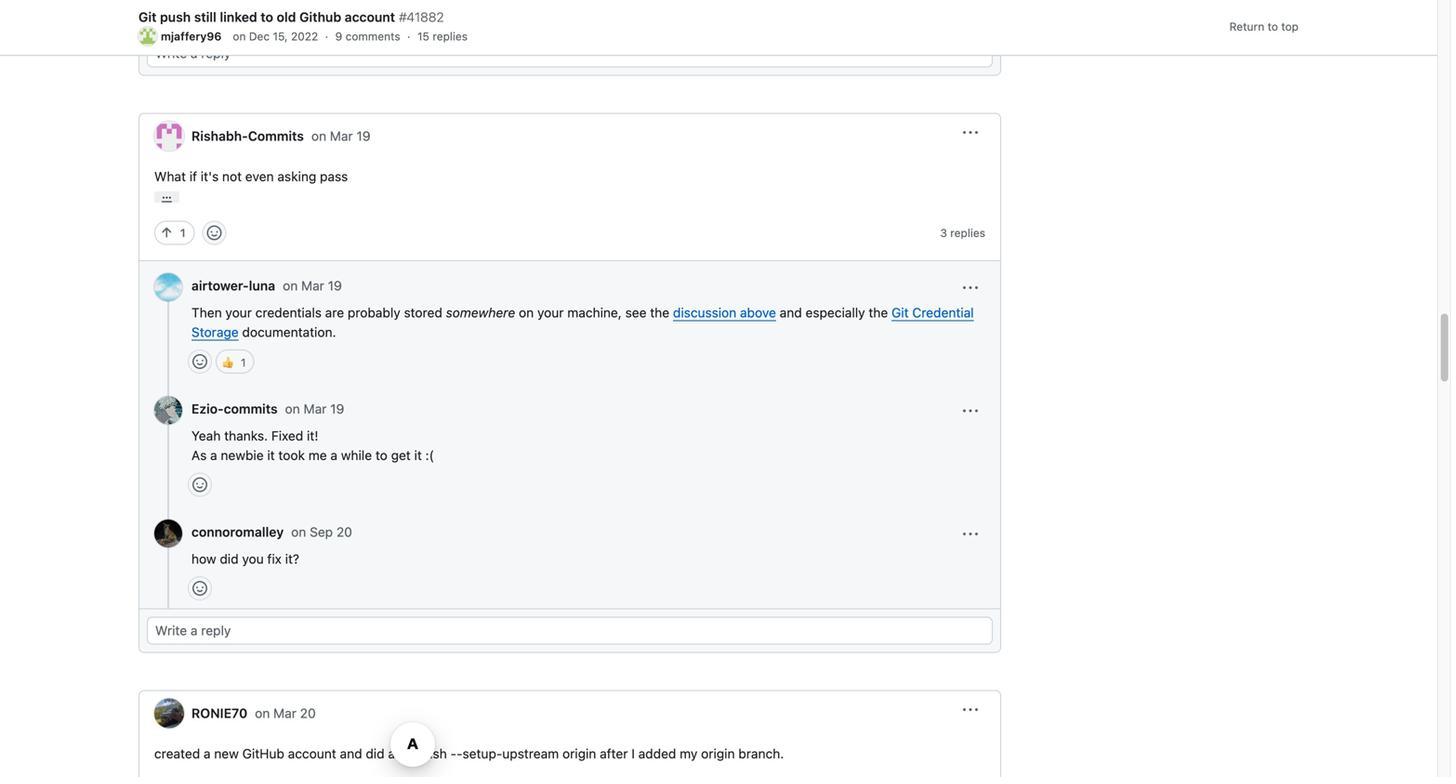 Task type: locate. For each thing, give the bounding box(es) containing it.
on mar 19 link up pass
[[311, 126, 371, 146]]

19 right commits
[[356, 128, 371, 143]]

luna
[[249, 278, 275, 293]]

your down airtower-luna link
[[225, 305, 252, 320]]

1 vertical spatial and
[[340, 746, 362, 761]]

0 horizontal spatial replies
[[433, 30, 468, 43]]

connoromalley
[[192, 524, 284, 540]]

19 up the are
[[328, 278, 342, 293]]

1 vertical spatial write a reply
[[155, 623, 231, 638]]

yeah
[[192, 428, 221, 443]]

0 vertical spatial push
[[160, 9, 191, 25]]

origin right my
[[701, 746, 735, 761]]

airtower-luna on mar 19
[[192, 278, 342, 293]]

15
[[417, 30, 429, 43]]

· left 9
[[325, 30, 328, 43]]

0 vertical spatial write a reply button
[[147, 39, 993, 67]]

return to top link
[[1230, 3, 1299, 50]]

1 horizontal spatial 1
[[241, 356, 246, 369]]

0 horizontal spatial your
[[225, 305, 252, 320]]

add or remove reactions image down the how
[[192, 581, 207, 596]]

return to top
[[1230, 20, 1299, 33]]

old
[[277, 9, 296, 25]]

after
[[600, 746, 628, 761]]

0 horizontal spatial origin
[[562, 746, 596, 761]]

to left the old
[[261, 9, 273, 25]]

probably
[[348, 305, 400, 320]]

1 vertical spatial did
[[366, 746, 385, 761]]

2 write from the top
[[155, 623, 187, 638]]

on down linked
[[233, 30, 246, 43]]

0 horizontal spatial the
[[650, 305, 670, 320]]

1 button
[[154, 221, 195, 269]]

stored
[[404, 305, 442, 320]]

push up mjaffery96 link at the top left of page
[[160, 9, 191, 25]]

on mar 19 link for pass
[[311, 126, 371, 146]]

the right especially
[[869, 305, 888, 320]]

git for push
[[139, 9, 157, 25]]

reply down mjaffery96
[[201, 45, 231, 61]]

20 right ronie70
[[300, 705, 316, 721]]

mar
[[330, 128, 353, 143], [301, 278, 324, 293], [304, 401, 327, 416], [273, 705, 297, 721]]

0 horizontal spatial account
[[288, 746, 336, 761]]

1 vertical spatial reply
[[201, 623, 231, 638]]

your left machine,
[[537, 305, 564, 320]]

and right above
[[780, 305, 802, 320]]

it left took
[[267, 447, 275, 463]]

· left 15
[[407, 30, 411, 43]]

0 vertical spatial account
[[345, 9, 395, 25]]

0 horizontal spatial 1
[[180, 226, 186, 239]]

sep
[[310, 524, 333, 540]]

0 horizontal spatial git
[[139, 9, 157, 25]]

ezio-commits on mar 19
[[192, 401, 344, 417]]

did left 'you'
[[220, 551, 239, 566]]

on mar 19 link up the are
[[283, 276, 342, 295]]

me
[[308, 447, 327, 463]]

add or remove reactions image
[[192, 354, 207, 369]]

0 horizontal spatial 20
[[300, 705, 316, 721]]

how did you fix it?
[[192, 551, 299, 566]]

it
[[267, 447, 275, 463], [414, 447, 422, 463]]

on left the sep
[[291, 524, 306, 540]]

github
[[299, 9, 341, 25]]

on up github
[[255, 705, 270, 721]]

as
[[192, 447, 207, 463]]

account
[[345, 9, 395, 25], [288, 746, 336, 761]]

to
[[261, 9, 273, 25], [1268, 20, 1278, 33], [375, 447, 388, 463]]

0 vertical spatial 1
[[180, 226, 186, 239]]

push
[[160, 9, 191, 25], [418, 746, 447, 761]]

fix
[[267, 551, 282, 566]]

new
[[214, 746, 239, 761]]

add or remove reactions element down as
[[188, 473, 212, 497]]

asking
[[277, 169, 316, 184]]

write a reply down mjaffery96
[[155, 45, 231, 61]]

on mar 19 link up it!
[[285, 399, 344, 419]]

15,
[[273, 30, 288, 43]]

it left ":("
[[414, 447, 422, 463]]

replies right "3"
[[950, 226, 985, 239]]

on mar 20 link
[[255, 704, 316, 723]]

add or remove reactions element left 👍
[[188, 349, 212, 374]]

- left setup-
[[451, 746, 457, 761]]

on up credentials
[[283, 278, 298, 293]]

write a reply button
[[147, 39, 993, 67], [147, 617, 993, 645]]

write a reply down the how
[[155, 623, 231, 638]]

19 for ezio-commits on mar 19
[[330, 401, 344, 416]]

account down on mar 20 link
[[288, 746, 336, 761]]

0 vertical spatial 20
[[336, 524, 352, 540]]

1 horizontal spatial and
[[780, 305, 802, 320]]

19 inside airtower-luna on mar 19
[[328, 278, 342, 293]]

0 vertical spatial on mar 19 link
[[311, 126, 371, 146]]

0 vertical spatial reply
[[201, 45, 231, 61]]

1 vertical spatial replies
[[950, 226, 985, 239]]

account up the comments
[[345, 9, 395, 25]]

comments
[[345, 30, 400, 43]]

mjaffery96 link
[[139, 27, 225, 46]]

1 horizontal spatial your
[[537, 305, 564, 320]]

20 right the sep
[[336, 524, 352, 540]]

·
[[325, 30, 328, 43], [407, 30, 411, 43]]

git left the credential
[[892, 305, 909, 320]]

0 vertical spatial and
[[780, 305, 802, 320]]

commits
[[248, 128, 304, 143]]

1 right 👍
[[241, 356, 246, 369]]

0 vertical spatial replies
[[433, 30, 468, 43]]

add or remove reactions element up mjaffery96
[[188, 0, 212, 23]]

add or remove reactions element
[[188, 0, 212, 23], [202, 221, 226, 245], [188, 349, 212, 374], [188, 473, 212, 497], [188, 576, 212, 600]]

20 inside 'connoromalley on sep 20'
[[336, 524, 352, 540]]

top
[[1281, 20, 1299, 33]]

did
[[220, 551, 239, 566], [366, 746, 385, 761]]

origin left after
[[562, 746, 596, 761]]

1 horizontal spatial origin
[[701, 746, 735, 761]]

airtower-luna link
[[192, 278, 275, 294]]

1 right arrow up image
[[180, 226, 186, 239]]

my
[[680, 746, 698, 761]]

0 horizontal spatial did
[[220, 551, 239, 566]]

1 horizontal spatial git
[[892, 305, 909, 320]]

1 your from the left
[[225, 305, 252, 320]]

and left git
[[340, 746, 362, 761]]

1 write a reply from the top
[[155, 45, 231, 61]]

on mar 19 link
[[311, 126, 371, 146], [283, 276, 342, 295], [285, 399, 344, 419]]

while
[[341, 447, 372, 463]]

1 horizontal spatial to
[[375, 447, 388, 463]]

1 horizontal spatial account
[[345, 9, 395, 25]]

did left git
[[366, 746, 385, 761]]

on dec 15, 2022 · 9 comments · 15 replies
[[233, 30, 468, 43]]

1 horizontal spatial it
[[414, 447, 422, 463]]

9
[[335, 30, 342, 43]]

0 vertical spatial write
[[155, 45, 187, 61]]

0 vertical spatial write a reply
[[155, 45, 231, 61]]

git up '@mjaffery96' image
[[139, 9, 157, 25]]

push right git
[[418, 746, 447, 761]]

1 vertical spatial 1
[[241, 356, 246, 369]]

mar up it!
[[304, 401, 327, 416]]

created a new github account and did a git push --setup-upstream origin after i added my origin branch.
[[154, 746, 784, 761]]

1 horizontal spatial 20
[[336, 524, 352, 540]]

the right see
[[650, 305, 670, 320]]

a left git
[[388, 746, 395, 761]]

19 up yeah thanks. fixed it! as a newbie it took me a while to get it :(
[[330, 401, 344, 416]]

1 horizontal spatial replies
[[950, 226, 985, 239]]

write up ronie70 link
[[155, 623, 187, 638]]

0 vertical spatial did
[[220, 551, 239, 566]]

2 vertical spatial 19
[[330, 401, 344, 416]]

to left the get
[[375, 447, 388, 463]]

write down mjaffery96
[[155, 45, 187, 61]]

0 vertical spatial git
[[139, 9, 157, 25]]

2 · from the left
[[407, 30, 411, 43]]

replies right 15
[[433, 30, 468, 43]]

19
[[356, 128, 371, 143], [328, 278, 342, 293], [330, 401, 344, 416]]

1 horizontal spatial the
[[869, 305, 888, 320]]

2 write a reply from the top
[[155, 623, 231, 638]]

1 horizontal spatial ·
[[407, 30, 411, 43]]

1 horizontal spatial push
[[418, 746, 447, 761]]

1 vertical spatial 19
[[328, 278, 342, 293]]

on mar 19
[[311, 128, 371, 143]]

replies
[[433, 30, 468, 43], [950, 226, 985, 239]]

0 horizontal spatial ·
[[325, 30, 328, 43]]

origin
[[562, 746, 596, 761], [701, 746, 735, 761]]

-
[[451, 746, 457, 761], [457, 746, 463, 761]]

i
[[631, 746, 635, 761]]

on up fixed
[[285, 401, 300, 416]]

2 vertical spatial on mar 19 link
[[285, 399, 344, 419]]

0 horizontal spatial it
[[267, 447, 275, 463]]

machine,
[[567, 305, 622, 320]]

#41882
[[399, 9, 444, 25]]

reply down the how
[[201, 623, 231, 638]]

0 horizontal spatial and
[[340, 746, 362, 761]]

get
[[391, 447, 411, 463]]

@ezio commits image
[[154, 396, 182, 424]]

1 vertical spatial write a reply button
[[147, 617, 993, 645]]

are
[[325, 305, 344, 320]]

a down the how
[[191, 623, 198, 638]]

a right as
[[210, 447, 217, 463]]

setup-
[[463, 746, 502, 761]]

you
[[242, 551, 264, 566]]

write a reply
[[155, 45, 231, 61], [155, 623, 231, 638]]

and
[[780, 305, 802, 320], [340, 746, 362, 761]]

- right git
[[457, 746, 463, 761]]

to left top
[[1268, 20, 1278, 33]]

git inside git credential storage
[[892, 305, 909, 320]]

added
[[638, 746, 676, 761]]

19 inside ezio-commits on mar 19
[[330, 401, 344, 416]]

git for credential
[[892, 305, 909, 320]]

2 the from the left
[[869, 305, 888, 320]]

your
[[225, 305, 252, 320], [537, 305, 564, 320]]

mar up credentials
[[301, 278, 324, 293]]

add or remove reactions image right 1 button
[[207, 225, 222, 240]]

if
[[189, 169, 197, 184]]

git
[[139, 9, 157, 25], [892, 305, 909, 320]]

git push still linked to old github account link
[[139, 7, 395, 27]]

mar up pass
[[330, 128, 353, 143]]

add or remove reactions image
[[192, 4, 207, 18], [207, 225, 222, 240], [192, 477, 207, 492], [192, 581, 207, 596]]

1 vertical spatial write
[[155, 623, 187, 638]]

1
[[180, 226, 186, 239], [241, 356, 246, 369]]

1 vertical spatial git
[[892, 305, 909, 320]]

pass
[[320, 169, 348, 184]]



Task type: describe. For each thing, give the bounding box(es) containing it.
even
[[245, 169, 274, 184]]

still
[[194, 9, 216, 25]]

👍 1
[[222, 355, 246, 370]]

github
[[242, 746, 284, 761]]

2 it from the left
[[414, 447, 422, 463]]

… link
[[154, 188, 179, 203]]

connoromalley link
[[192, 524, 284, 540]]

0 vertical spatial 19
[[356, 128, 371, 143]]

what
[[154, 169, 186, 184]]

above
[[740, 305, 776, 320]]

a right me
[[330, 447, 337, 463]]

3 replies
[[940, 226, 985, 239]]

1 vertical spatial on mar 19 link
[[283, 276, 342, 295]]

1 vertical spatial 20
[[300, 705, 316, 721]]

on sep 20 link
[[291, 522, 352, 542]]

rishabh-commits
[[192, 128, 304, 143]]

on inside 'connoromalley on sep 20'
[[291, 524, 306, 540]]

connoromalley on sep 20
[[192, 524, 352, 540]]

mar up github
[[273, 705, 297, 721]]

0 horizontal spatial push
[[160, 9, 191, 25]]

took
[[278, 447, 305, 463]]

ronie70
[[192, 705, 247, 721]]

yeah thanks. fixed it! as a newbie it took me a while to get it :(
[[192, 428, 434, 463]]

linked
[[220, 9, 257, 25]]

19 for airtower-luna on mar 19
[[328, 278, 342, 293]]

git
[[399, 746, 414, 761]]

ezio-commits link
[[192, 401, 278, 417]]

1 inside button
[[180, 226, 186, 239]]

a left new
[[204, 746, 211, 761]]

1 the from the left
[[650, 305, 670, 320]]

2 horizontal spatial to
[[1268, 20, 1278, 33]]

1 it from the left
[[267, 447, 275, 463]]

on inside airtower-luna on mar 19
[[283, 278, 298, 293]]

how
[[192, 551, 216, 566]]

@connoromalley image
[[154, 520, 182, 547]]

commits
[[224, 401, 278, 417]]

see
[[625, 305, 647, 320]]

newbie
[[221, 447, 264, 463]]

documentation.
[[239, 324, 336, 340]]

3
[[940, 226, 947, 239]]

add or remove reactions image up mjaffery96
[[192, 4, 207, 18]]

then your credentials are probably stored somewhere on your machine, see the discussion above and especially the
[[192, 305, 892, 320]]

on right commits
[[311, 128, 326, 143]]

1 inside '👍 1'
[[241, 356, 246, 369]]

branch.
[[738, 746, 784, 761]]

thanks.
[[224, 428, 268, 443]]

ronie70 link
[[154, 698, 247, 728]]

1 write from the top
[[155, 45, 187, 61]]

1 vertical spatial push
[[418, 746, 447, 761]]

on mar 20
[[255, 705, 316, 721]]

to inside yeah thanks. fixed it! as a newbie it took me a while to get it :(
[[375, 447, 388, 463]]

1 write a reply button from the top
[[147, 39, 993, 67]]

1 · from the left
[[325, 30, 328, 43]]

0 horizontal spatial to
[[261, 9, 273, 25]]

1 vertical spatial account
[[288, 746, 336, 761]]

mar inside airtower-luna on mar 19
[[301, 278, 324, 293]]

1 origin from the left
[[562, 746, 596, 761]]

@mjaffery96 image
[[139, 27, 157, 46]]

add or remove reactions element down the how
[[188, 576, 212, 600]]

add or remove reactions element right 1 button
[[202, 221, 226, 245]]

dec
[[249, 30, 270, 43]]

discussion above link
[[673, 305, 776, 320]]

storage
[[192, 324, 239, 340]]

1 reply from the top
[[201, 45, 231, 61]]

discussion
[[673, 305, 737, 320]]

git push still linked to old github account #41882
[[139, 9, 444, 25]]

rishabh-
[[192, 128, 248, 143]]

it's
[[201, 169, 219, 184]]

ezio-
[[192, 401, 224, 417]]

git credential storage link
[[192, 305, 974, 340]]

credential
[[912, 305, 974, 320]]

it?
[[285, 551, 299, 566]]

on mar 19 link for newbie
[[285, 399, 344, 419]]

on right somewhere
[[519, 305, 534, 320]]

created
[[154, 746, 200, 761]]

2 your from the left
[[537, 305, 564, 320]]

credentials
[[255, 305, 322, 320]]

👍
[[222, 355, 233, 370]]

it!
[[307, 428, 318, 443]]

upstream
[[502, 746, 559, 761]]

2022
[[291, 30, 318, 43]]

return
[[1230, 20, 1264, 33]]

2 write a reply button from the top
[[147, 617, 993, 645]]

on inside ezio-commits on mar 19
[[285, 401, 300, 416]]

@airtower luna image
[[154, 273, 182, 301]]

mjaffery96
[[161, 30, 222, 43]]

not
[[222, 169, 242, 184]]

2 reply from the top
[[201, 623, 231, 638]]

git credential storage
[[192, 305, 974, 340]]

somewhere
[[446, 305, 515, 320]]

1 - from the left
[[451, 746, 457, 761]]

2 origin from the left
[[701, 746, 735, 761]]

arrow up image
[[159, 226, 174, 240]]

mar inside ezio-commits on mar 19
[[304, 401, 327, 416]]

2 - from the left
[[457, 746, 463, 761]]

add or remove reactions image down as
[[192, 477, 207, 492]]

1 horizontal spatial did
[[366, 746, 385, 761]]

especially
[[806, 305, 865, 320]]

then
[[192, 305, 222, 320]]

rishabh-commits link
[[154, 121, 304, 151]]

a down mjaffery96
[[191, 45, 198, 61]]

…
[[162, 188, 172, 201]]

:(
[[425, 447, 434, 463]]

airtower-
[[192, 278, 249, 293]]

what if it's not even asking pass …
[[154, 169, 348, 201]]

fixed
[[271, 428, 303, 443]]



Task type: vqa. For each thing, say whether or not it's contained in the screenshot.
the leftmost the did
yes



